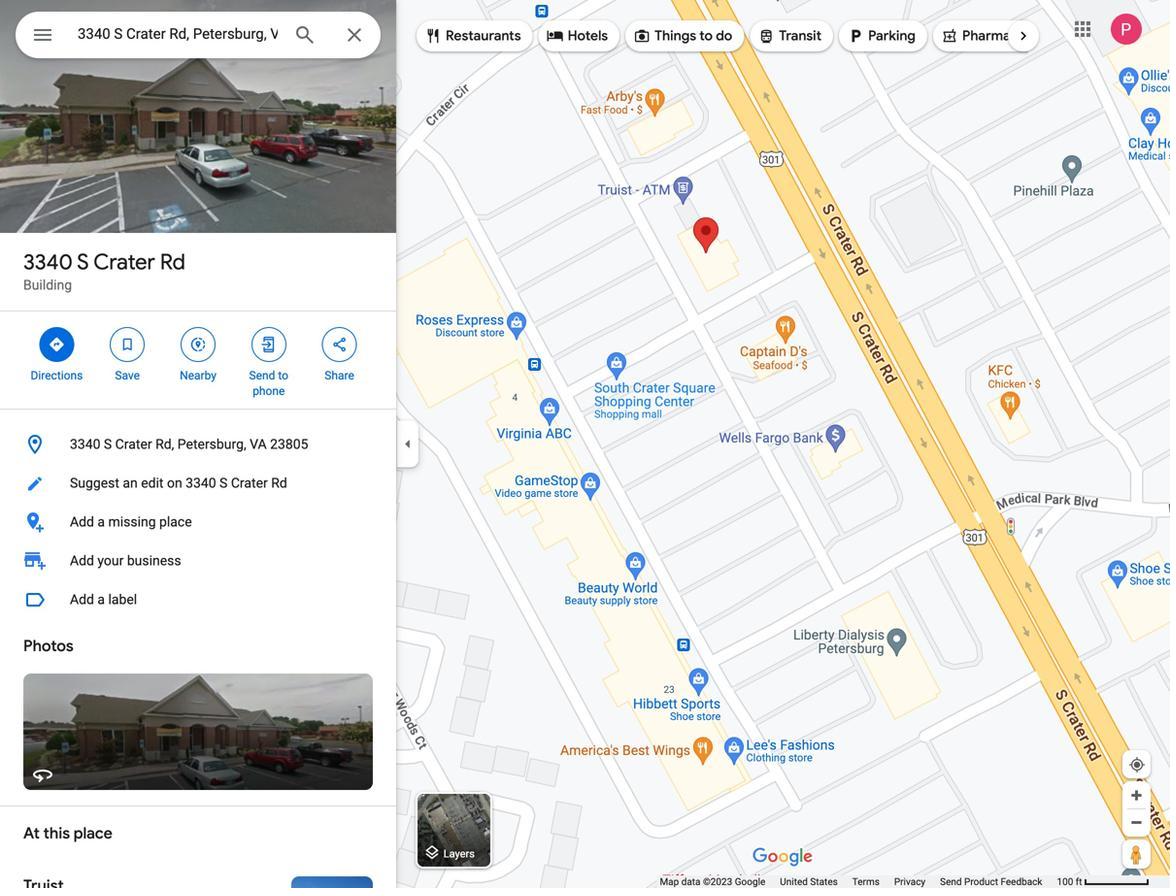 Task type: describe. For each thing, give the bounding box(es) containing it.
to inside ' things to do'
[[700, 27, 713, 45]]

send for send product feedback
[[940, 876, 962, 888]]

suggest an edit on 3340 s crater rd
[[70, 475, 287, 491]]

share
[[325, 369, 354, 383]]

add your business link
[[0, 542, 396, 581]]


[[119, 334, 136, 355]]

google
[[735, 876, 766, 888]]

none field inside 3340 s crater rd, petersburg, va 23805 field
[[78, 22, 278, 46]]


[[189, 334, 207, 355]]

a for label
[[97, 592, 105, 608]]

restaurants
[[446, 27, 521, 45]]


[[260, 334, 278, 355]]

add a label button
[[0, 581, 396, 620]]

s for rd,
[[104, 437, 112, 453]]

 transit
[[758, 25, 822, 47]]

 button
[[16, 12, 70, 62]]

2 vertical spatial crater
[[231, 475, 268, 491]]

footer inside google maps "element"
[[660, 876, 1057, 889]]

 things to do
[[633, 25, 733, 47]]

send product feedback
[[940, 876, 1043, 888]]

parking
[[868, 27, 916, 45]]

this
[[43, 824, 70, 844]]

place inside button
[[159, 514, 192, 530]]

terms button
[[852, 876, 880, 889]]

petersburg,
[[178, 437, 246, 453]]

map
[[660, 876, 679, 888]]

 parking
[[847, 25, 916, 47]]

100 ft button
[[1057, 876, 1150, 888]]

an
[[123, 475, 138, 491]]

privacy
[[894, 876, 926, 888]]

united
[[780, 876, 808, 888]]

hotels
[[568, 27, 608, 45]]

ft
[[1076, 876, 1082, 888]]

edit
[[141, 475, 164, 491]]

your
[[97, 553, 124, 569]]

send to phone
[[249, 369, 288, 398]]

send for send to phone
[[249, 369, 275, 383]]

©2023
[[703, 876, 733, 888]]

3340 for rd,
[[70, 437, 100, 453]]

3340 for rd
[[23, 249, 73, 276]]

show street view coverage image
[[1123, 840, 1151, 869]]

s for rd
[[77, 249, 89, 276]]

collapse side panel image
[[397, 434, 419, 455]]

on
[[167, 475, 182, 491]]

va
[[250, 437, 267, 453]]

photos
[[23, 637, 74, 657]]

united states
[[780, 876, 838, 888]]

feedback
[[1001, 876, 1043, 888]]

things
[[655, 27, 696, 45]]

add a missing place button
[[0, 503, 396, 542]]

2 vertical spatial s
[[220, 475, 228, 491]]

transit
[[779, 27, 822, 45]]

show your location image
[[1128, 757, 1146, 774]]

3340 S Crater Rd, Petersburg, VA 23805 field
[[16, 12, 381, 58]]

at
[[23, 824, 40, 844]]

 restaurants
[[424, 25, 521, 47]]

map data ©2023 google
[[660, 876, 766, 888]]

layers
[[444, 848, 475, 860]]


[[758, 25, 775, 47]]

rd,
[[155, 437, 174, 453]]


[[847, 25, 864, 47]]

building
[[23, 277, 72, 293]]

100
[[1057, 876, 1073, 888]]

crater for rd,
[[115, 437, 152, 453]]

product
[[964, 876, 998, 888]]


[[633, 25, 651, 47]]

pharmacies
[[962, 27, 1036, 45]]



Task type: vqa. For each thing, say whether or not it's contained in the screenshot.


Task type: locate. For each thing, give the bounding box(es) containing it.
None field
[[78, 22, 278, 46]]

0 vertical spatial a
[[97, 514, 105, 530]]

save
[[115, 369, 140, 383]]

to left do
[[700, 27, 713, 45]]

rd inside button
[[271, 475, 287, 491]]

add your business
[[70, 553, 181, 569]]

0 vertical spatial place
[[159, 514, 192, 530]]

1 horizontal spatial rd
[[271, 475, 287, 491]]

3340 up the suggest
[[70, 437, 100, 453]]

add for add your business
[[70, 553, 94, 569]]

send left product
[[940, 876, 962, 888]]

send product feedback button
[[940, 876, 1043, 889]]

0 horizontal spatial send
[[249, 369, 275, 383]]

suggest an edit on 3340 s crater rd button
[[0, 464, 396, 503]]

3340
[[23, 249, 73, 276], [70, 437, 100, 453], [186, 475, 216, 491]]

add left label
[[70, 592, 94, 608]]

add down the suggest
[[70, 514, 94, 530]]

3340 s crater rd, petersburg, va 23805 button
[[0, 425, 396, 464]]

footer
[[660, 876, 1057, 889]]

place down on
[[159, 514, 192, 530]]

send inside button
[[940, 876, 962, 888]]

0 horizontal spatial s
[[77, 249, 89, 276]]

crater
[[93, 249, 155, 276], [115, 437, 152, 453], [231, 475, 268, 491]]

1 vertical spatial crater
[[115, 437, 152, 453]]

to
[[700, 27, 713, 45], [278, 369, 288, 383]]

crater up 
[[93, 249, 155, 276]]

phone
[[253, 385, 285, 398]]

privacy button
[[894, 876, 926, 889]]

 search field
[[16, 12, 381, 62]]

add
[[70, 514, 94, 530], [70, 553, 94, 569], [70, 592, 94, 608]]

1 horizontal spatial s
[[104, 437, 112, 453]]

crater for rd
[[93, 249, 155, 276]]

3340 right on
[[186, 475, 216, 491]]

place right this
[[74, 824, 113, 844]]

do
[[716, 27, 733, 45]]

1 vertical spatial s
[[104, 437, 112, 453]]

0 horizontal spatial place
[[74, 824, 113, 844]]

0 horizontal spatial rd
[[160, 249, 185, 276]]

1 vertical spatial add
[[70, 553, 94, 569]]

states
[[810, 876, 838, 888]]

add inside button
[[70, 592, 94, 608]]

a left "missing"
[[97, 514, 105, 530]]

label
[[108, 592, 137, 608]]

crater inside 3340 s crater rd building
[[93, 249, 155, 276]]

1 vertical spatial rd
[[271, 475, 287, 491]]

0 vertical spatial rd
[[160, 249, 185, 276]]

place
[[159, 514, 192, 530], [74, 824, 113, 844]]

2 vertical spatial add
[[70, 592, 94, 608]]

0 vertical spatial to
[[700, 27, 713, 45]]

available search options for this area region
[[402, 13, 1129, 59]]

0 vertical spatial s
[[77, 249, 89, 276]]

3340 up building
[[23, 249, 73, 276]]

rd
[[160, 249, 185, 276], [271, 475, 287, 491]]

at this place
[[23, 824, 113, 844]]

1 horizontal spatial to
[[700, 27, 713, 45]]

terms
[[852, 876, 880, 888]]

0 horizontal spatial to
[[278, 369, 288, 383]]

directions
[[31, 369, 83, 383]]

nearby
[[180, 369, 216, 383]]

3340 s crater rd, petersburg, va 23805
[[70, 437, 308, 453]]

to inside send to phone
[[278, 369, 288, 383]]

2 a from the top
[[97, 592, 105, 608]]

add a label
[[70, 592, 137, 608]]

 pharmacies
[[941, 25, 1036, 47]]

suggest
[[70, 475, 119, 491]]

1 vertical spatial place
[[74, 824, 113, 844]]

zoom in image
[[1129, 789, 1144, 803]]

3340 inside 3340 s crater rd building
[[23, 249, 73, 276]]


[[424, 25, 442, 47]]

a inside button
[[97, 592, 105, 608]]

add for add a missing place
[[70, 514, 94, 530]]

add left your
[[70, 553, 94, 569]]

0 vertical spatial 3340
[[23, 249, 73, 276]]

crater down va
[[231, 475, 268, 491]]

 hotels
[[546, 25, 608, 47]]

s inside 3340 s crater rd building
[[77, 249, 89, 276]]

1 vertical spatial to
[[278, 369, 288, 383]]

23805
[[270, 437, 308, 453]]

next page image
[[1015, 27, 1032, 45]]


[[48, 334, 65, 355]]

1 horizontal spatial place
[[159, 514, 192, 530]]

footer containing map data ©2023 google
[[660, 876, 1057, 889]]

a inside button
[[97, 514, 105, 530]]

crater left rd,
[[115, 437, 152, 453]]

2 add from the top
[[70, 553, 94, 569]]

add for add a label
[[70, 592, 94, 608]]

rd inside 3340 s crater rd building
[[160, 249, 185, 276]]


[[331, 334, 348, 355]]

0 vertical spatial add
[[70, 514, 94, 530]]

add inside button
[[70, 514, 94, 530]]

2 vertical spatial 3340
[[186, 475, 216, 491]]

0 vertical spatial crater
[[93, 249, 155, 276]]

united states button
[[780, 876, 838, 889]]

1 vertical spatial 3340
[[70, 437, 100, 453]]

1 vertical spatial a
[[97, 592, 105, 608]]

1 a from the top
[[97, 514, 105, 530]]

1 vertical spatial send
[[940, 876, 962, 888]]

3 add from the top
[[70, 592, 94, 608]]


[[31, 21, 54, 49]]

3340 s crater rd main content
[[0, 0, 396, 889]]

actions for 3340 s crater rd region
[[0, 312, 396, 409]]

100 ft
[[1057, 876, 1082, 888]]

send
[[249, 369, 275, 383], [940, 876, 962, 888]]

a for missing
[[97, 514, 105, 530]]


[[941, 25, 959, 47]]

a left label
[[97, 592, 105, 608]]

zoom out image
[[1129, 816, 1144, 830]]

missing
[[108, 514, 156, 530]]

google maps element
[[0, 0, 1170, 889]]

3340 s crater rd building
[[23, 249, 185, 293]]

google account: payton hansen  
(payton.hansen@adept.ai) image
[[1111, 14, 1142, 45]]

send inside send to phone
[[249, 369, 275, 383]]

to up phone
[[278, 369, 288, 383]]

1 horizontal spatial send
[[940, 876, 962, 888]]

s
[[77, 249, 89, 276], [104, 437, 112, 453], [220, 475, 228, 491]]

business
[[127, 553, 181, 569]]

a
[[97, 514, 105, 530], [97, 592, 105, 608]]

0 vertical spatial send
[[249, 369, 275, 383]]

1 add from the top
[[70, 514, 94, 530]]

data
[[681, 876, 701, 888]]

add a missing place
[[70, 514, 192, 530]]

send up phone
[[249, 369, 275, 383]]

2 horizontal spatial s
[[220, 475, 228, 491]]


[[546, 25, 564, 47]]



